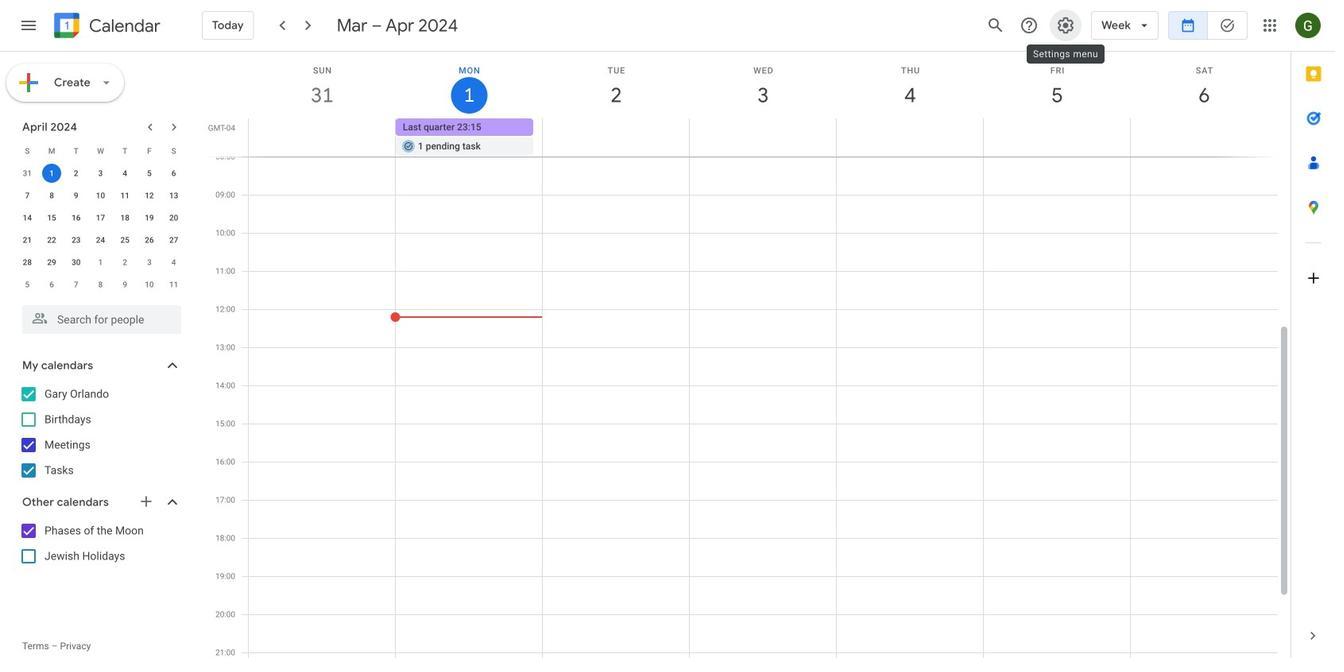 Task type: vqa. For each thing, say whether or not it's contained in the screenshot.
"28" element
yes



Task type: locate. For each thing, give the bounding box(es) containing it.
21 element
[[18, 231, 37, 250]]

18 element
[[115, 208, 135, 227]]

grid
[[204, 52, 1291, 658]]

heading
[[86, 16, 160, 35]]

row
[[242, 118, 1291, 157], [15, 140, 186, 162], [15, 162, 186, 184], [15, 184, 186, 207], [15, 207, 186, 229], [15, 229, 186, 251], [15, 251, 186, 273], [15, 273, 186, 296]]

19 element
[[140, 208, 159, 227]]

may 4 element
[[164, 253, 183, 272]]

25 element
[[115, 231, 135, 250]]

heading inside "calendar" element
[[86, 16, 160, 35]]

13 element
[[164, 186, 183, 205]]

april 2024 grid
[[15, 140, 186, 296]]

other calendars list
[[3, 518, 197, 569]]

row group
[[15, 162, 186, 296]]

15 element
[[42, 208, 61, 227]]

None search field
[[0, 299, 197, 334]]

add other calendars image
[[138, 494, 154, 510]]

3 element
[[91, 164, 110, 183]]

4 element
[[115, 164, 135, 183]]

17 element
[[91, 208, 110, 227]]

main drawer image
[[19, 16, 38, 35]]

cell
[[249, 118, 396, 157], [396, 118, 543, 157], [543, 118, 690, 157], [690, 118, 837, 157], [837, 118, 984, 157], [984, 118, 1131, 157], [1131, 118, 1278, 157], [40, 162, 64, 184]]

may 8 element
[[91, 275, 110, 294]]

10 element
[[91, 186, 110, 205]]

may 9 element
[[115, 275, 135, 294]]

may 7 element
[[67, 275, 86, 294]]

26 element
[[140, 231, 159, 250]]

9 element
[[67, 186, 86, 205]]

tab list
[[1292, 52, 1336, 614]]

may 6 element
[[42, 275, 61, 294]]



Task type: describe. For each thing, give the bounding box(es) containing it.
may 1 element
[[91, 253, 110, 272]]

30 element
[[67, 253, 86, 272]]

cell inside april 2024 grid
[[40, 162, 64, 184]]

2 element
[[67, 164, 86, 183]]

16 element
[[67, 208, 86, 227]]

7 element
[[18, 186, 37, 205]]

29 element
[[42, 253, 61, 272]]

Search for people text field
[[32, 305, 172, 334]]

11 element
[[115, 186, 135, 205]]

6 element
[[164, 164, 183, 183]]

20 element
[[164, 208, 183, 227]]

23 element
[[67, 231, 86, 250]]

may 5 element
[[18, 275, 37, 294]]

12 element
[[140, 186, 159, 205]]

may 3 element
[[140, 253, 159, 272]]

24 element
[[91, 231, 110, 250]]

may 11 element
[[164, 275, 183, 294]]

27 element
[[164, 231, 183, 250]]

settings menu image
[[1057, 16, 1076, 35]]

5 element
[[140, 164, 159, 183]]

14 element
[[18, 208, 37, 227]]

march 31 element
[[18, 164, 37, 183]]

8 element
[[42, 186, 61, 205]]

may 2 element
[[115, 253, 135, 272]]

1, today element
[[42, 164, 61, 183]]

may 10 element
[[140, 275, 159, 294]]

calendar element
[[51, 10, 160, 45]]

28 element
[[18, 253, 37, 272]]

my calendars list
[[3, 382, 197, 483]]

22 element
[[42, 231, 61, 250]]



